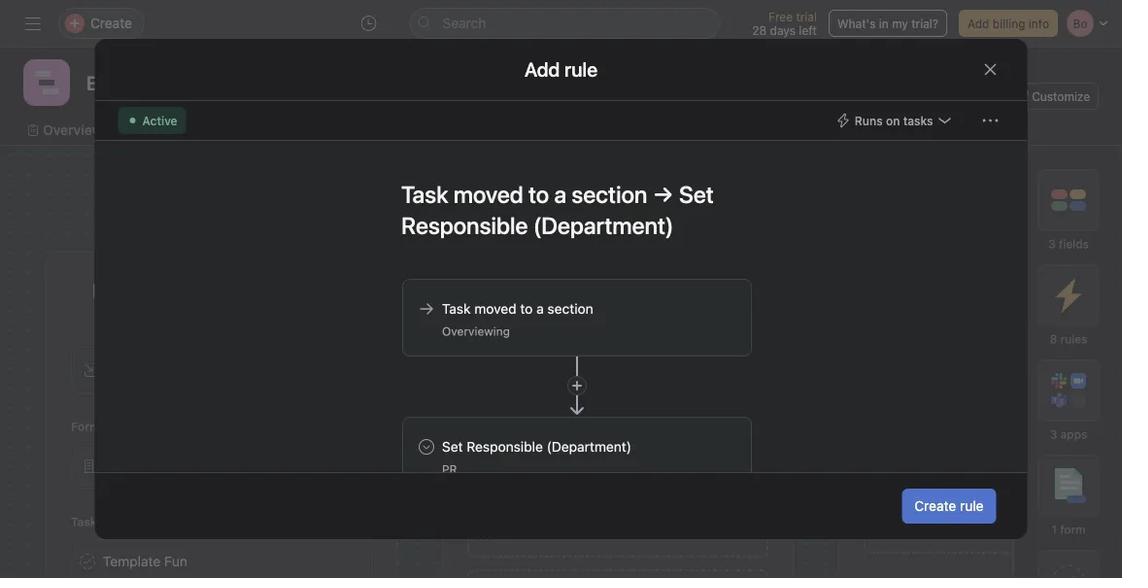 Task type: locate. For each thing, give the bounding box(es) containing it.
1 incomplete task
[[491, 354, 587, 368]]

2 section, from the left
[[1009, 404, 1054, 418]]

a
[[536, 301, 544, 317]]

0 vertical spatial task
[[442, 301, 471, 317]]

form
[[1061, 523, 1087, 537]]

set assignee button
[[468, 449, 769, 498]]

3 left fields
[[1049, 237, 1057, 251]]

this
[[588, 404, 609, 418], [985, 404, 1006, 418], [1075, 404, 1095, 418]]

when inside when tasks move to this section, what should happen automatically?
[[472, 404, 504, 418]]

0 horizontal spatial move
[[540, 404, 570, 418]]

added
[[273, 279, 329, 302]]

info
[[1029, 17, 1050, 30]]

8
[[1051, 333, 1058, 346]]

event planning test button
[[71, 444, 372, 489]]

to
[[333, 279, 351, 302], [520, 301, 533, 317], [1007, 313, 1022, 331], [574, 404, 585, 418], [970, 404, 982, 418]]

create rule button
[[903, 489, 997, 524]]

1 left form
[[1052, 523, 1058, 537]]

0 horizontal spatial set
[[442, 439, 463, 455]]

to up set complete by...
[[970, 404, 982, 418]]

tasks up happen
[[507, 404, 537, 418]]

this up by...
[[985, 404, 1006, 418]]

what's in my trial?
[[838, 17, 939, 30]]

set assignee
[[505, 465, 585, 481]]

to inside when tasks move to this section, what should happen automatically?
[[574, 404, 585, 418]]

0 horizontal spatial 1
[[491, 354, 496, 368]]

section, for overviewing
[[612, 404, 657, 418]]

1 horizontal spatial set
[[505, 465, 526, 481]]

overviewing inside 'button'
[[468, 313, 557, 331]]

section, inside when tasks move to this section, what should happen automatically?
[[612, 404, 657, 418]]

1 horizontal spatial add
[[968, 17, 990, 30]]

planning
[[146, 458, 200, 474]]

when tasks move to this section, do this automatically:
[[868, 404, 1095, 436]]

section, left what
[[612, 404, 657, 418]]

left
[[800, 23, 818, 37]]

0 horizontal spatial when
[[472, 404, 504, 418]]

tasks right on
[[904, 114, 934, 127]]

when up happen
[[472, 404, 504, 418]]

how are tasks being added to this project?
[[92, 279, 351, 329]]

tasks inside dropdown button
[[904, 114, 934, 127]]

to right added
[[333, 279, 351, 302]]

to left go)
[[1007, 313, 1022, 331]]

move
[[540, 404, 570, 418], [937, 404, 967, 418]]

test
[[203, 458, 230, 474]]

add for add billing info
[[968, 17, 990, 30]]

when inside the when tasks move to this section, do this automatically:
[[868, 404, 901, 418]]

move for overviewing
[[540, 404, 570, 418]]

by...
[[989, 460, 1016, 476]]

set
[[442, 439, 463, 455], [900, 460, 921, 476], [505, 465, 526, 481]]

what
[[660, 404, 688, 418]]

2 horizontal spatial this
[[1075, 404, 1095, 418]]

add left 'billing'
[[968, 17, 990, 30]]

add for add collaborators
[[505, 526, 530, 542]]

add left collaborators
[[505, 526, 530, 542]]

set for set assignee
[[505, 465, 526, 481]]

should
[[691, 404, 729, 418]]

move inside the when tasks move to this section, do this automatically:
[[937, 404, 967, 418]]

1 vertical spatial add
[[505, 526, 530, 542]]

timeline image
[[35, 71, 58, 94]]

when up automatically:
[[868, 404, 901, 418]]

search
[[443, 15, 487, 31]]

billing
[[993, 17, 1026, 30]]

event
[[896, 313, 936, 331]]

task templates
[[71, 515, 156, 529]]

add billing info
[[968, 17, 1050, 30]]

overviewing up incomplete
[[468, 313, 557, 331]]

task left templates
[[71, 515, 97, 529]]

runs
[[855, 114, 884, 127]]

when tasks move to this section, what should happen automatically?
[[472, 404, 729, 436]]

overviewing
[[468, 313, 557, 331], [442, 325, 510, 338]]

0 vertical spatial 3
[[1049, 237, 1057, 251]]

set for set complete by...
[[900, 460, 921, 476]]

this right down arrow image
[[588, 404, 609, 418]]

0 horizontal spatial task
[[71, 515, 97, 529]]

assignee
[[529, 465, 585, 481]]

0 vertical spatial add
[[968, 17, 990, 30]]

task left moved
[[442, 301, 471, 317]]

3
[[1049, 237, 1057, 251], [1051, 428, 1058, 441]]

0 horizontal spatial add
[[505, 526, 530, 542]]

search button
[[410, 8, 721, 39]]

when
[[472, 404, 504, 418], [868, 404, 901, 418]]

search list box
[[410, 8, 721, 39]]

2 horizontal spatial set
[[900, 460, 921, 476]]

copy form link image
[[315, 459, 331, 474]]

rules
[[1061, 333, 1088, 346]]

1 horizontal spatial task
[[442, 301, 471, 317]]

8 rules
[[1051, 333, 1088, 346]]

2 when from the left
[[868, 404, 901, 418]]

0 horizontal spatial this
[[588, 404, 609, 418]]

share
[[952, 89, 983, 103]]

to down add another trigger "icon"
[[574, 404, 585, 418]]

overview
[[43, 122, 103, 138]]

set down responsible
[[505, 465, 526, 481]]

to left a
[[520, 301, 533, 317]]

section, inside the when tasks move to this section, do this automatically:
[[1009, 404, 1054, 418]]

overviewing down moved
[[442, 325, 510, 338]]

runs on tasks
[[855, 114, 934, 127]]

this right do
[[1075, 404, 1095, 418]]

tasks up automatically:
[[904, 404, 934, 418]]

0 horizontal spatial section,
[[612, 404, 657, 418]]

add
[[968, 17, 990, 30], [505, 526, 530, 542]]

None text field
[[82, 65, 262, 100]]

1 vertical spatial task
[[71, 515, 97, 529]]

1 form
[[1052, 523, 1087, 537]]

close this dialog image
[[983, 62, 999, 77]]

1 horizontal spatial section,
[[1009, 404, 1054, 418]]

move inside when tasks move to this section, what should happen automatically?
[[540, 404, 570, 418]]

1 when from the left
[[472, 404, 504, 418]]

section, left do
[[1009, 404, 1054, 418]]

move up automatically:
[[937, 404, 967, 418]]

3 this from the left
[[1075, 404, 1095, 418]]

move up "automatically?"
[[540, 404, 570, 418]]

add billing info button
[[960, 10, 1059, 37]]

when for pre-event (1 month to go)
[[868, 404, 901, 418]]

being
[[220, 279, 269, 302]]

set down automatically:
[[900, 460, 921, 476]]

1 vertical spatial 1
[[1052, 523, 1058, 537]]

this for overviewing
[[588, 404, 609, 418]]

1 move from the left
[[540, 404, 570, 418]]

template fun button
[[71, 540, 372, 578]]

pre-event (1 month to go) button
[[864, 304, 1123, 339]]

2 this from the left
[[985, 404, 1006, 418]]

to inside how are tasks being added to this project?
[[333, 279, 351, 302]]

3 left apps
[[1051, 428, 1058, 441]]

1 horizontal spatial 1
[[1052, 523, 1058, 537]]

task
[[442, 301, 471, 317], [71, 515, 97, 529]]

pr
[[442, 463, 457, 476]]

0 vertical spatial 1
[[491, 354, 496, 368]]

set up pr
[[442, 439, 463, 455]]

1 vertical spatial 3
[[1051, 428, 1058, 441]]

to inside the when tasks move to this section, do this automatically:
[[970, 404, 982, 418]]

automatically:
[[868, 422, 948, 436]]

1 horizontal spatial when
[[868, 404, 901, 418]]

3 for 3 fields
[[1049, 237, 1057, 251]]

tasks up this project?
[[169, 279, 215, 302]]

event
[[107, 458, 142, 474]]

1 this from the left
[[588, 404, 609, 418]]

list
[[142, 122, 165, 138]]

collaborators
[[533, 526, 616, 542]]

bo
[[842, 89, 857, 103]]

pre-event (1 month to go)
[[864, 313, 1050, 331]]

1 horizontal spatial move
[[937, 404, 967, 418]]

this inside when tasks move to this section, what should happen automatically?
[[588, 404, 609, 418]]

1 left incomplete
[[491, 354, 496, 368]]

2 move from the left
[[937, 404, 967, 418]]

add another trigger image
[[571, 380, 583, 392]]

add collaborators
[[505, 526, 616, 542]]

1 horizontal spatial this
[[985, 404, 1006, 418]]

1 section, from the left
[[612, 404, 657, 418]]

tasks
[[904, 114, 934, 127], [169, 279, 215, 302], [507, 404, 537, 418], [904, 404, 934, 418]]



Task type: vqa. For each thing, say whether or not it's contained in the screenshot.
Forms
yes



Task type: describe. For each thing, give the bounding box(es) containing it.
template fun
[[103, 554, 188, 570]]

tasks inside the when tasks move to this section, do this automatically:
[[904, 404, 934, 418]]

runs on tasks button
[[827, 107, 962, 134]]

add rule
[[525, 58, 598, 81]]

task for task templates
[[71, 515, 97, 529]]

1 for 1 form
[[1052, 523, 1058, 537]]

overview link
[[27, 120, 103, 141]]

fun
[[164, 554, 188, 570]]

set complete by...
[[900, 460, 1016, 476]]

how
[[92, 279, 132, 302]]

incomplete
[[500, 354, 561, 368]]

go)
[[1026, 313, 1050, 331]]

fields
[[1060, 237, 1090, 251]]

automatically?
[[517, 422, 598, 436]]

create
[[915, 498, 957, 514]]

1 for 1 incomplete task
[[491, 354, 496, 368]]

tasks inside when tasks move to this section, what should happen automatically?
[[507, 404, 537, 418]]

create rule
[[915, 498, 984, 514]]

moved
[[474, 301, 516, 317]]

what's in my trial? button
[[829, 10, 948, 37]]

month
[[957, 313, 1003, 331]]

(department)
[[547, 439, 631, 455]]

complete
[[925, 460, 986, 476]]

3 fields
[[1049, 237, 1090, 251]]

28
[[753, 23, 767, 37]]

pre-
[[864, 313, 896, 331]]

down arrow image
[[570, 357, 584, 415]]

are
[[137, 279, 164, 302]]

section, for pre-event (1 month to go)
[[1009, 404, 1054, 418]]

(1
[[940, 313, 953, 331]]

to inside button
[[1007, 313, 1022, 331]]

trial?
[[912, 17, 939, 30]]

overviewing button
[[468, 304, 769, 339]]

when for overviewing
[[472, 404, 504, 418]]

free
[[769, 10, 793, 23]]

trial
[[797, 10, 818, 23]]

active button
[[118, 107, 186, 134]]

task for task moved to a section
[[442, 301, 471, 317]]

share button
[[927, 83, 992, 110]]

add collaborators button
[[468, 509, 769, 558]]

bo button
[[838, 85, 861, 108]]

template
[[103, 554, 161, 570]]

in
[[880, 17, 889, 30]]

free trial 28 days left
[[753, 10, 818, 37]]

this for pre-event (1 month to go)
[[985, 404, 1006, 418]]

3 apps
[[1051, 428, 1088, 441]]

my
[[893, 17, 909, 30]]

Add a name for this rule text field
[[388, 172, 752, 248]]

do
[[1057, 404, 1071, 418]]

tasks inside how are tasks being added to this project?
[[169, 279, 215, 302]]

section
[[547, 301, 593, 317]]

event planning test
[[107, 458, 230, 474]]

this project?
[[168, 306, 276, 329]]

set responsible (department)
[[442, 439, 631, 455]]

rule
[[961, 498, 984, 514]]

set complete by... button
[[864, 445, 1123, 494]]

share form image
[[288, 459, 303, 474]]

days
[[771, 23, 796, 37]]

move for pre-event (1 month to go)
[[937, 404, 967, 418]]

what's
[[838, 17, 876, 30]]

responsible
[[467, 439, 543, 455]]

3 for 3 apps
[[1051, 428, 1058, 441]]

task
[[564, 354, 587, 368]]

apps
[[1061, 428, 1088, 441]]

templates
[[100, 515, 156, 529]]

happen
[[472, 422, 514, 436]]

on
[[887, 114, 901, 127]]

active
[[142, 114, 178, 127]]

list link
[[126, 120, 165, 141]]

set for set responsible (department)
[[442, 439, 463, 455]]

task moved to a section
[[442, 301, 593, 317]]

forms
[[71, 420, 106, 434]]



